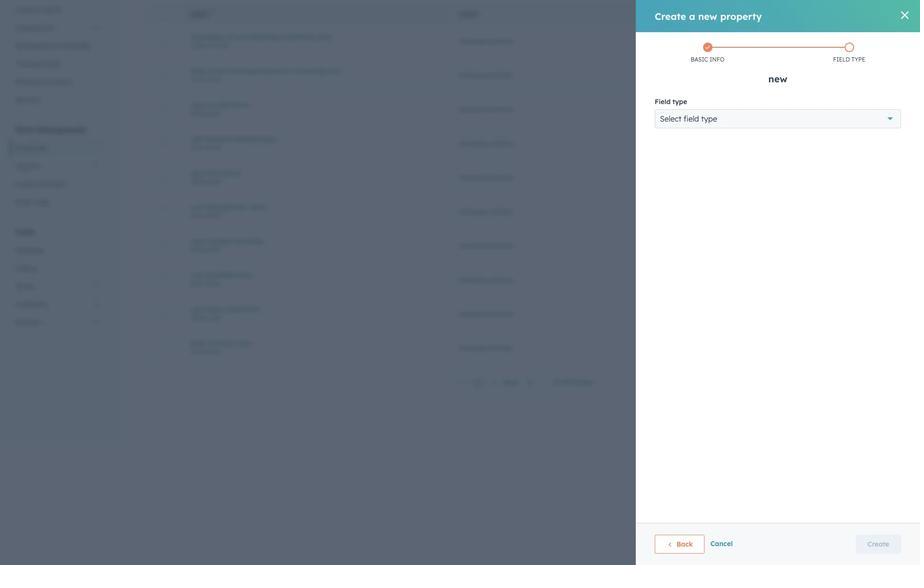 Task type: vqa. For each thing, say whether or not it's contained in the screenshot.
2nd Company activity
yes



Task type: describe. For each thing, give the bounding box(es) containing it.
consent
[[47, 78, 72, 86]]

picker inside last engagement date date picker
[[205, 212, 221, 219]]

last for last open task date
[[190, 305, 204, 314]]

privacy & consent link
[[9, 73, 106, 91]]

import & export
[[15, 180, 67, 189]]

last activity date date picker
[[190, 101, 250, 117]]

2 button
[[489, 377, 500, 389]]

booking
[[249, 32, 277, 41]]

1 horizontal spatial 1 button
[[882, 105, 885, 114]]

press to sort. element for created by
[[703, 10, 706, 18]]

used in
[[854, 11, 879, 18]]

meetings inside date of last meeting booked in meetings tool date picker
[[295, 67, 326, 75]]

hubspot for last activity date
[[664, 105, 692, 113]]

activity for next
[[208, 339, 233, 348]]

next activity date button
[[190, 339, 435, 348]]

last contacted button
[[190, 169, 435, 177]]

meetings inside campaign of last booking in meetings tool single-line text
[[287, 32, 317, 41]]

last logged call date button
[[190, 237, 435, 246]]

activity for date of last meeting booked in meetings tool
[[490, 71, 513, 79]]

properties
[[15, 144, 47, 153]]

& for teams
[[35, 6, 39, 14]]

company for last logged call date
[[458, 241, 488, 250]]

company for last modified date
[[458, 275, 488, 284]]

activity for last open task date
[[490, 310, 513, 318]]

used
[[854, 11, 870, 18]]

data management
[[15, 125, 86, 135]]

10
[[553, 378, 561, 387]]

audit
[[15, 198, 32, 207]]

audit logs
[[15, 198, 49, 207]]

objects
[[15, 162, 39, 171]]

calling link
[[9, 260, 106, 278]]

1 horizontal spatial 1
[[882, 105, 885, 114]]

company activity for last booked meeting date
[[458, 139, 513, 148]]

company activity for last modified date
[[458, 275, 513, 284]]

& for export
[[39, 180, 44, 189]]

company for next activity date
[[458, 344, 488, 352]]

company activity for last activity date
[[458, 105, 513, 113]]

activity for last contacted
[[490, 173, 513, 182]]

per
[[563, 378, 574, 387]]

group
[[458, 11, 479, 18]]

tab panel containing campaign of last booking in meetings tool
[[138, 0, 905, 399]]

created by
[[664, 11, 700, 18]]

last for last booked meeting date
[[190, 135, 204, 143]]

ascending sort. press to sort descending. image
[[210, 10, 214, 17]]

data management element
[[9, 125, 106, 211]]

in
[[872, 11, 879, 18]]

picker inside last logged call date date picker
[[205, 246, 221, 253]]

last booked meeting date date picker
[[190, 135, 278, 151]]

by
[[692, 11, 700, 18]]

call
[[233, 237, 246, 246]]

date of last meeting booked in meetings tool button
[[190, 67, 435, 75]]

last for meeting
[[217, 67, 229, 75]]

last for last logged call date
[[190, 237, 204, 246]]

pagination navigation
[[437, 377, 539, 389]]

data
[[15, 125, 34, 135]]

tracking code link
[[9, 55, 106, 73]]

export
[[46, 180, 67, 189]]

downloads
[[56, 42, 90, 50]]

last for last modified date
[[190, 271, 204, 280]]

company for last activity date
[[458, 105, 488, 113]]

open
[[206, 305, 224, 314]]

next button
[[500, 377, 539, 389]]

press to sort. element for group
[[482, 10, 485, 18]]

text
[[219, 41, 230, 49]]

activity for campaign of last booking in meetings tool
[[490, 37, 513, 45]]

company activity for next activity date
[[458, 344, 513, 352]]

last activity date button
[[190, 101, 435, 109]]

group button
[[447, 3, 653, 24]]

press to sort. image for used in
[[882, 10, 885, 17]]

page
[[576, 378, 593, 387]]

last modified date date picker
[[190, 271, 253, 287]]

line
[[209, 41, 218, 49]]

company for campaign of last booking in meetings tool
[[458, 37, 488, 45]]

campaign
[[190, 32, 225, 41]]

company activity for last logged call date
[[458, 241, 513, 250]]

teams
[[41, 6, 61, 14]]

picker inside last contacted date picker
[[205, 178, 221, 185]]

task
[[226, 305, 241, 314]]

company activity for last engagement date
[[458, 207, 513, 216]]

logged
[[206, 237, 231, 246]]

booked
[[260, 67, 285, 75]]

modified
[[206, 271, 235, 280]]

10 per page
[[553, 378, 593, 387]]

created
[[664, 11, 691, 18]]

tool inside campaign of last booking in meetings tool single-line text
[[319, 32, 332, 41]]

company for last contacted
[[458, 173, 488, 182]]

privacy & consent
[[15, 78, 72, 86]]

integrations button
[[9, 19, 106, 37]]



Task type: locate. For each thing, give the bounding box(es) containing it.
tab panel
[[138, 0, 905, 399]]

activity for last activity date
[[490, 105, 513, 113]]

0 horizontal spatial in
[[279, 32, 285, 41]]

last left meeting
[[217, 67, 229, 75]]

8 company activity from the top
[[458, 275, 513, 284]]

hubspot for campaign of last booking in meetings tool
[[664, 37, 692, 45]]

last inside date of last meeting booked in meetings tool date picker
[[217, 67, 229, 75]]

integrations
[[15, 24, 54, 32]]

picker inside last modified date date picker
[[205, 280, 221, 287]]

1 inside button
[[477, 379, 480, 387]]

objects button
[[9, 157, 106, 175]]

0 vertical spatial meetings
[[287, 32, 317, 41]]

prev
[[455, 379, 470, 387]]

1 vertical spatial hubspot
[[664, 105, 692, 113]]

ascending sort. press to sort descending. element
[[210, 10, 214, 18]]

tool down campaign of last booking in meetings tool button
[[328, 67, 340, 75]]

0 vertical spatial next
[[190, 339, 206, 348]]

9 company from the top
[[458, 310, 488, 318]]

7 activity from the top
[[490, 241, 513, 250]]

next right 2
[[503, 379, 519, 387]]

audit logs link
[[9, 193, 106, 211]]

created by button
[[653, 3, 840, 24]]

press to sort. element right by
[[703, 10, 706, 18]]

picker inside last activity date date picker
[[205, 110, 221, 117]]

meetings down name button
[[287, 32, 317, 41]]

1 horizontal spatial of
[[227, 32, 233, 41]]

next inside 'next activity date date picker'
[[190, 339, 206, 348]]

4 company from the top
[[458, 139, 488, 148]]

tools
[[15, 227, 35, 237]]

6 last from the top
[[190, 271, 204, 280]]

& inside data management element
[[39, 180, 44, 189]]

6 activity from the top
[[490, 207, 513, 216]]

0 vertical spatial 1 button
[[882, 105, 885, 114]]

7 last from the top
[[190, 305, 204, 314]]

picker down contacted
[[205, 178, 221, 185]]

users & teams link
[[9, 1, 106, 19]]

press to sort. image right by
[[703, 10, 706, 17]]

of inside campaign of last booking in meetings tool single-line text
[[227, 32, 233, 41]]

2 horizontal spatial press to sort. element
[[882, 10, 885, 18]]

press to sort. image inside created by button
[[703, 10, 706, 17]]

privacy
[[15, 78, 38, 86]]

booked
[[206, 135, 231, 143]]

1 activity from the top
[[490, 37, 513, 45]]

7 company activity from the top
[[458, 241, 513, 250]]

5 activity from the top
[[490, 173, 513, 182]]

last
[[235, 32, 247, 41], [217, 67, 229, 75]]

7 picker from the top
[[205, 280, 221, 287]]

picker down logged
[[205, 246, 221, 253]]

press to sort. element inside used in button
[[882, 10, 885, 18]]

press to sort. element
[[482, 10, 485, 18], [703, 10, 706, 18], [882, 10, 885, 18]]

import & export link
[[9, 175, 106, 193]]

press to sort. image inside used in button
[[882, 10, 885, 17]]

& for consent
[[40, 78, 45, 86]]

last engagement date button
[[190, 203, 435, 212]]

press to sort. image
[[482, 10, 485, 17]]

marketplace downloads
[[15, 42, 90, 50]]

next activity date date picker
[[190, 339, 251, 356]]

0 vertical spatial of
[[227, 32, 233, 41]]

0 vertical spatial tool
[[319, 32, 332, 41]]

2 company activity from the top
[[458, 71, 513, 79]]

0 vertical spatial activity
[[206, 101, 232, 109]]

0 vertical spatial 1
[[882, 105, 885, 114]]

0 vertical spatial &
[[35, 6, 39, 14]]

0 horizontal spatial last
[[217, 67, 229, 75]]

picker down 'open'
[[205, 314, 221, 321]]

of inside date of last meeting booked in meetings tool date picker
[[208, 67, 215, 75]]

name button
[[179, 3, 447, 24]]

marketplace
[[15, 42, 54, 50]]

meeting
[[231, 67, 258, 75]]

picker inside "last open task date date picker"
[[205, 314, 221, 321]]

inbox button
[[9, 278, 106, 296]]

meetings up last activity date button on the top of the page
[[295, 67, 326, 75]]

company for last engagement date
[[458, 207, 488, 216]]

users
[[15, 6, 33, 14]]

activity for last engagement date
[[490, 207, 513, 216]]

picker inside 'next activity date date picker'
[[205, 348, 221, 356]]

last open task date button
[[190, 305, 435, 314]]

6 picker from the top
[[205, 246, 221, 253]]

10 per page button
[[547, 373, 605, 392]]

last for last activity date
[[190, 101, 204, 109]]

1 company from the top
[[458, 37, 488, 45]]

8 activity from the top
[[490, 275, 513, 284]]

8 company from the top
[[458, 275, 488, 284]]

in
[[279, 32, 285, 41], [287, 67, 293, 75]]

last for booking
[[235, 32, 247, 41]]

code
[[43, 60, 60, 68]]

1 last from the top
[[190, 101, 204, 109]]

activity down "last open task date date picker"
[[208, 339, 233, 348]]

picker
[[205, 76, 221, 83], [205, 110, 221, 117], [205, 144, 221, 151], [205, 178, 221, 185], [205, 212, 221, 219], [205, 246, 221, 253], [205, 280, 221, 287], [205, 314, 221, 321], [205, 348, 221, 356]]

press to sort. element inside group "button"
[[482, 10, 485, 18]]

1 press to sort. image from the left
[[703, 10, 706, 17]]

0 horizontal spatial 1 button
[[473, 377, 484, 389]]

last for last engagement date
[[190, 203, 204, 212]]

last inside campaign of last booking in meetings tool single-line text
[[235, 32, 247, 41]]

activity for next activity date
[[490, 344, 513, 352]]

2 activity from the top
[[490, 71, 513, 79]]

0 horizontal spatial 1
[[477, 379, 480, 387]]

security
[[15, 96, 41, 104]]

0 horizontal spatial press to sort. element
[[482, 10, 485, 18]]

2 company from the top
[[458, 71, 488, 79]]

picker up booked
[[205, 110, 221, 117]]

tracking
[[15, 60, 42, 68]]

company for last booked meeting date
[[458, 139, 488, 148]]

marketing
[[15, 300, 47, 309]]

1 vertical spatial in
[[287, 67, 293, 75]]

1 vertical spatial 1
[[477, 379, 480, 387]]

logs
[[34, 198, 49, 207]]

1 vertical spatial tool
[[328, 67, 340, 75]]

10 company activity from the top
[[458, 344, 513, 352]]

last logged call date date picker
[[190, 237, 264, 253]]

activity
[[490, 37, 513, 45], [490, 71, 513, 79], [490, 105, 513, 113], [490, 139, 513, 148], [490, 173, 513, 182], [490, 207, 513, 216], [490, 241, 513, 250], [490, 275, 513, 284], [490, 310, 513, 318], [490, 344, 513, 352]]

1 vertical spatial last
[[217, 67, 229, 75]]

last inside last booked meeting date date picker
[[190, 135, 204, 143]]

single-
[[190, 41, 209, 49]]

1 horizontal spatial next
[[503, 379, 519, 387]]

marketing button
[[9, 296, 106, 314]]

1 vertical spatial next
[[503, 379, 519, 387]]

& right users at top left
[[35, 6, 39, 14]]

4 picker from the top
[[205, 178, 221, 185]]

picker down "last open task date date picker"
[[205, 348, 221, 356]]

last inside "last open task date date picker"
[[190, 305, 204, 314]]

meetings
[[287, 32, 317, 41], [295, 67, 326, 75]]

website
[[15, 318, 40, 327]]

5 last from the top
[[190, 237, 204, 246]]

calling
[[15, 264, 36, 273]]

last booked meeting date button
[[190, 135, 435, 143]]

activity inside 'next activity date date picker'
[[208, 339, 233, 348]]

3 press to sort. element from the left
[[882, 10, 885, 18]]

1 picker from the top
[[205, 76, 221, 83]]

0 horizontal spatial next
[[190, 339, 206, 348]]

tool down name button
[[319, 32, 332, 41]]

next down "last open task date date picker"
[[190, 339, 206, 348]]

& left export
[[39, 180, 44, 189]]

campaign of last booking in meetings tool single-line text
[[190, 32, 332, 49]]

5 company from the top
[[458, 173, 488, 182]]

in inside campaign of last booking in meetings tool single-line text
[[279, 32, 285, 41]]

0 horizontal spatial press to sort. image
[[703, 10, 706, 17]]

campaign of last booking in meetings tool button
[[190, 32, 435, 41]]

marketplace downloads link
[[9, 37, 106, 55]]

9 company activity from the top
[[458, 310, 513, 318]]

4 activity from the top
[[490, 139, 513, 148]]

5 company activity from the top
[[458, 173, 513, 182]]

date of last meeting booked in meetings tool date picker
[[190, 67, 340, 83]]

tracking code
[[15, 60, 60, 68]]

next inside button
[[503, 379, 519, 387]]

last contacted date picker
[[190, 169, 240, 185]]

company
[[458, 37, 488, 45], [458, 71, 488, 79], [458, 105, 488, 113], [458, 139, 488, 148], [458, 173, 488, 182], [458, 207, 488, 216], [458, 241, 488, 250], [458, 275, 488, 284], [458, 310, 488, 318], [458, 344, 488, 352]]

5 picker from the top
[[205, 212, 221, 219]]

1 horizontal spatial in
[[287, 67, 293, 75]]

10 activity from the top
[[490, 344, 513, 352]]

next for next
[[503, 379, 519, 387]]

last inside last modified date date picker
[[190, 271, 204, 280]]

last
[[190, 101, 204, 109], [190, 135, 204, 143], [190, 169, 204, 177], [190, 203, 204, 212], [190, 237, 204, 246], [190, 271, 204, 280], [190, 305, 204, 314]]

3 picker from the top
[[205, 144, 221, 151]]

3 activity from the top
[[490, 105, 513, 113]]

10 company from the top
[[458, 344, 488, 352]]

of up text
[[227, 32, 233, 41]]

1 horizontal spatial press to sort. image
[[882, 10, 885, 17]]

press to sort. image right the in
[[882, 10, 885, 17]]

picker down engagement
[[205, 212, 221, 219]]

4 company activity from the top
[[458, 139, 513, 148]]

8 picker from the top
[[205, 314, 221, 321]]

users & teams
[[15, 6, 61, 14]]

last inside last engagement date date picker
[[190, 203, 204, 212]]

6 company from the top
[[458, 207, 488, 216]]

company for last open task date
[[458, 310, 488, 318]]

of for date
[[208, 67, 215, 75]]

inbox
[[15, 282, 33, 291]]

picker inside last booked meeting date date picker
[[205, 144, 221, 151]]

picker inside date of last meeting booked in meetings tool date picker
[[205, 76, 221, 83]]

last engagement date date picker
[[190, 203, 266, 219]]

9 activity from the top
[[490, 310, 513, 318]]

0 vertical spatial in
[[279, 32, 285, 41]]

properties link
[[9, 139, 106, 157]]

press to sort. image
[[703, 10, 706, 17], [882, 10, 885, 17]]

1
[[882, 105, 885, 114], [477, 379, 480, 387]]

last for last contacted
[[190, 169, 204, 177]]

last modified date button
[[190, 271, 435, 280]]

1 vertical spatial 1 button
[[473, 377, 484, 389]]

last inside last contacted date picker
[[190, 169, 204, 177]]

company activity for date of last meeting booked in meetings tool
[[458, 71, 513, 79]]

of for campaign
[[227, 32, 233, 41]]

0 vertical spatial last
[[235, 32, 247, 41]]

last inside last activity date date picker
[[190, 101, 204, 109]]

2 press to sort. element from the left
[[703, 10, 706, 18]]

2 vertical spatial &
[[39, 180, 44, 189]]

activity for last
[[206, 101, 232, 109]]

last open task date date picker
[[190, 305, 259, 321]]

1 vertical spatial activity
[[208, 339, 233, 348]]

1 vertical spatial meetings
[[295, 67, 326, 75]]

meetings link
[[9, 242, 106, 260]]

7 company from the top
[[458, 241, 488, 250]]

2 picker from the top
[[205, 110, 221, 117]]

4 last from the top
[[190, 203, 204, 212]]

tool
[[319, 32, 332, 41], [328, 67, 340, 75]]

1 vertical spatial of
[[208, 67, 215, 75]]

company activity for last open task date
[[458, 310, 513, 318]]

company activity
[[458, 37, 513, 45], [458, 71, 513, 79], [458, 105, 513, 113], [458, 139, 513, 148], [458, 173, 513, 182], [458, 207, 513, 216], [458, 241, 513, 250], [458, 275, 513, 284], [458, 310, 513, 318], [458, 344, 513, 352]]

picker up last activity date date picker
[[205, 76, 221, 83]]

0
[[881, 37, 885, 45]]

activity for last booked meeting date
[[490, 139, 513, 148]]

6 company activity from the top
[[458, 207, 513, 216]]

tools element
[[9, 227, 106, 368]]

in right booking
[[279, 32, 285, 41]]

prev button
[[437, 377, 473, 389]]

0 vertical spatial hubspot
[[664, 37, 692, 45]]

activity for last modified date
[[490, 275, 513, 284]]

press to sort. element right "group"
[[482, 10, 485, 18]]

security link
[[9, 91, 106, 109]]

3 last from the top
[[190, 169, 204, 177]]

in right booked
[[287, 67, 293, 75]]

press to sort. image for created by
[[703, 10, 706, 17]]

3 company activity from the top
[[458, 105, 513, 113]]

1 vertical spatial &
[[40, 78, 45, 86]]

activity for last logged call date
[[490, 241, 513, 250]]

meeting
[[233, 135, 260, 143]]

0 horizontal spatial of
[[208, 67, 215, 75]]

1 hubspot from the top
[[664, 37, 692, 45]]

activity
[[206, 101, 232, 109], [208, 339, 233, 348]]

meetings
[[15, 246, 44, 255]]

1 horizontal spatial last
[[235, 32, 247, 41]]

1 horizontal spatial press to sort. element
[[703, 10, 706, 18]]

management
[[36, 125, 86, 135]]

name
[[190, 11, 207, 18]]

2 last from the top
[[190, 135, 204, 143]]

activity inside last activity date date picker
[[206, 101, 232, 109]]

picker down modified
[[205, 280, 221, 287]]

import
[[15, 180, 37, 189]]

tool inside date of last meeting booked in meetings tool date picker
[[328, 67, 340, 75]]

date inside last contacted date picker
[[190, 178, 203, 185]]

2 press to sort. image from the left
[[882, 10, 885, 17]]

picker down booked
[[205, 144, 221, 151]]

2
[[493, 379, 496, 387]]

last inside last logged call date date picker
[[190, 237, 204, 246]]

activity up booked
[[206, 101, 232, 109]]

last left booking
[[235, 32, 247, 41]]

press to sort. element right the in
[[882, 10, 885, 18]]

press to sort. element inside created by button
[[703, 10, 706, 18]]

2 hubspot from the top
[[664, 105, 692, 113]]

website button
[[9, 314, 106, 332]]

9 picker from the top
[[205, 348, 221, 356]]

3 company from the top
[[458, 105, 488, 113]]

1 press to sort. element from the left
[[482, 10, 485, 18]]

contacted
[[206, 169, 240, 177]]

press to sort. element for used in
[[882, 10, 885, 18]]

of down line
[[208, 67, 215, 75]]

in inside date of last meeting booked in meetings tool date picker
[[287, 67, 293, 75]]

date
[[190, 67, 206, 75], [190, 76, 203, 83], [234, 101, 250, 109], [190, 110, 203, 117], [262, 135, 278, 143], [190, 144, 203, 151], [190, 178, 203, 185], [251, 203, 266, 212], [190, 212, 203, 219], [248, 237, 264, 246], [190, 246, 203, 253], [237, 271, 253, 280], [190, 280, 203, 287], [243, 305, 259, 314], [190, 314, 203, 321], [235, 339, 251, 348], [190, 348, 203, 356]]

company for date of last meeting booked in meetings tool
[[458, 71, 488, 79]]

company activity for last contacted
[[458, 173, 513, 182]]

&
[[35, 6, 39, 14], [40, 78, 45, 86], [39, 180, 44, 189]]

1 company activity from the top
[[458, 37, 513, 45]]

company activity for campaign of last booking in meetings tool
[[458, 37, 513, 45]]

engagement
[[206, 203, 249, 212]]

& right privacy
[[40, 78, 45, 86]]

next for next activity date date picker
[[190, 339, 206, 348]]



